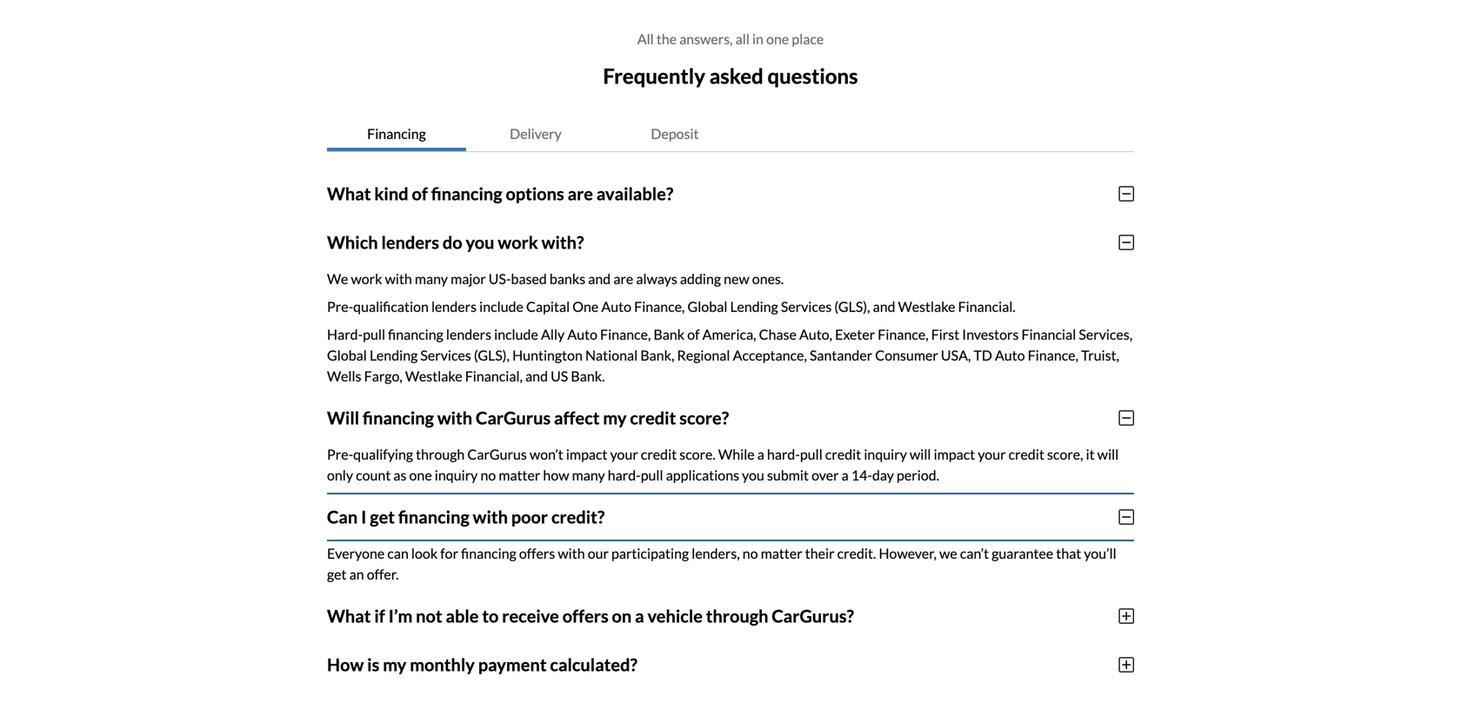 Task type: vqa. For each thing, say whether or not it's contained in the screenshot.
hybrid to the bottom
no



Task type: locate. For each thing, give the bounding box(es) containing it.
1 horizontal spatial work
[[498, 232, 538, 253]]

will up period.
[[910, 446, 931, 463]]

1 vertical spatial include
[[494, 326, 538, 343]]

credit
[[630, 408, 676, 429], [641, 446, 677, 463], [825, 446, 861, 463], [1008, 446, 1044, 463]]

matter
[[499, 467, 540, 484], [761, 545, 802, 562]]

which lenders do you work with?
[[327, 232, 584, 253]]

can
[[327, 507, 358, 528]]

1 vertical spatial no
[[743, 545, 758, 562]]

work up based
[[498, 232, 538, 253]]

include
[[479, 298, 523, 315], [494, 326, 538, 343]]

financing tab
[[327, 116, 466, 151]]

financing up the which lenders do you work with?
[[431, 183, 502, 204]]

0 horizontal spatial are
[[568, 183, 593, 204]]

what left if
[[327, 606, 371, 627]]

cargurus down financial,
[[476, 408, 551, 429]]

1 horizontal spatial are
[[613, 270, 633, 287]]

2 vertical spatial and
[[525, 368, 548, 385]]

2 pre- from the top
[[327, 446, 353, 463]]

financing up look
[[398, 507, 469, 528]]

1 minus square image from the top
[[1119, 185, 1134, 202]]

1 plus square image from the top
[[1119, 608, 1134, 625]]

1 vertical spatial (gls),
[[474, 347, 510, 364]]

many right how
[[572, 467, 605, 484]]

what inside dropdown button
[[327, 606, 371, 627]]

are
[[568, 183, 593, 204], [613, 270, 633, 287]]

pull left applications
[[641, 467, 663, 484]]

0 horizontal spatial pull
[[363, 326, 385, 343]]

no inside pre-qualifying through cargurus won't impact your credit score. while a hard-pull credit inquiry will impact your credit score, it will only count as one inquiry no matter how many hard-pull applications you submit over a 14-day period.
[[480, 467, 496, 484]]

1 vertical spatial inquiry
[[435, 467, 478, 484]]

0 vertical spatial lenders
[[381, 232, 439, 253]]

1 horizontal spatial hard-
[[767, 446, 800, 463]]

0 horizontal spatial many
[[415, 270, 448, 287]]

major
[[451, 270, 486, 287]]

with left the poor
[[473, 507, 508, 528]]

financial.
[[958, 298, 1016, 315]]

0 vertical spatial and
[[588, 270, 611, 287]]

1 impact from the left
[[566, 446, 607, 463]]

services
[[781, 298, 832, 315], [420, 347, 471, 364]]

1 vertical spatial plus square image
[[1119, 656, 1134, 674]]

my
[[603, 408, 627, 429], [383, 655, 406, 676]]

what for what kind of financing options are available?
[[327, 183, 371, 204]]

how
[[543, 467, 569, 484]]

global down adding
[[687, 298, 727, 315]]

0 horizontal spatial services
[[420, 347, 471, 364]]

auto for ally
[[567, 326, 597, 343]]

auto
[[601, 298, 631, 315], [567, 326, 597, 343], [995, 347, 1025, 364]]

guarantee
[[992, 545, 1053, 562]]

one right "in"
[[766, 30, 789, 47]]

count
[[356, 467, 391, 484]]

are inside dropdown button
[[568, 183, 593, 204]]

a inside dropdown button
[[635, 606, 644, 627]]

1 horizontal spatial pull
[[641, 467, 663, 484]]

0 horizontal spatial lending
[[370, 347, 418, 364]]

work inside dropdown button
[[498, 232, 538, 253]]

2 minus square image from the top
[[1119, 234, 1134, 251]]

0 vertical spatial (gls),
[[834, 298, 870, 315]]

westlake right "fargo,"
[[405, 368, 462, 385]]

us-
[[489, 270, 511, 287]]

2 plus square image from the top
[[1119, 656, 1134, 674]]

1 horizontal spatial offers
[[562, 606, 608, 627]]

can i get financing with poor credit? button
[[327, 493, 1134, 542]]

include left ally
[[494, 326, 538, 343]]

work right "we"
[[351, 270, 382, 287]]

0 vertical spatial minus square image
[[1119, 185, 1134, 202]]

what left kind
[[327, 183, 371, 204]]

get right i
[[370, 507, 395, 528]]

as
[[393, 467, 407, 484]]

1 horizontal spatial many
[[572, 467, 605, 484]]

0 vertical spatial offers
[[519, 545, 555, 562]]

westlake up "first"
[[898, 298, 955, 315]]

2 will from the left
[[1097, 446, 1119, 463]]

finance,
[[634, 298, 685, 315], [600, 326, 651, 343], [878, 326, 928, 343], [1028, 347, 1078, 364]]

2 your from the left
[[978, 446, 1006, 463]]

of inside "hard-pull financing lenders include ally auto finance, bank of america, chase auto, exeter finance, first investors financial services, global lending services (gls), huntington national bank, regional acceptance, santander consumer usa, td auto finance, truist, wells fargo, westlake financial, and us bank."
[[687, 326, 700, 343]]

asked
[[709, 63, 763, 88]]

0 vertical spatial are
[[568, 183, 593, 204]]

1 horizontal spatial of
[[687, 326, 700, 343]]

pre- down "we"
[[327, 298, 353, 315]]

with
[[385, 270, 412, 287], [437, 408, 472, 429], [473, 507, 508, 528], [558, 545, 585, 562]]

through right qualifying
[[416, 446, 465, 463]]

participating
[[611, 545, 689, 562]]

2 horizontal spatial and
[[873, 298, 895, 315]]

truist,
[[1081, 347, 1119, 364]]

only
[[327, 467, 353, 484]]

global
[[687, 298, 727, 315], [327, 347, 367, 364]]

1 vertical spatial auto
[[567, 326, 597, 343]]

plus square image for what if i'm not able to receive offers on a vehicle through cargurus?
[[1119, 608, 1134, 625]]

of right kind
[[412, 183, 428, 204]]

1 vertical spatial pull
[[800, 446, 823, 463]]

are right 'options' at the top left of page
[[568, 183, 593, 204]]

cargurus down will financing with cargurus affect my credit score?
[[467, 446, 527, 463]]

is
[[367, 655, 379, 676]]

plus square image
[[1119, 608, 1134, 625], [1119, 656, 1134, 674]]

0 vertical spatial auto
[[601, 298, 631, 315]]

lenders left do
[[381, 232, 439, 253]]

no inside everyone can look for financing offers with our participating lenders, no matter their credit. however, we can't guarantee that you'll get an offer.
[[743, 545, 758, 562]]

services,
[[1079, 326, 1132, 343]]

(gls), up exeter
[[834, 298, 870, 315]]

through up how is my monthly payment calculated? dropdown button
[[706, 606, 768, 627]]

plus square image inside how is my monthly payment calculated? dropdown button
[[1119, 656, 1134, 674]]

2 minus square image from the top
[[1119, 509, 1134, 526]]

which
[[327, 232, 378, 253]]

you right do
[[466, 232, 494, 253]]

1 what from the top
[[327, 183, 371, 204]]

1 vertical spatial minus square image
[[1119, 509, 1134, 526]]

14-
[[851, 467, 872, 484]]

will
[[910, 446, 931, 463], [1097, 446, 1119, 463]]

0 horizontal spatial a
[[635, 606, 644, 627]]

financing right for
[[461, 545, 516, 562]]

no up can i get financing with poor credit?
[[480, 467, 496, 484]]

offers down the poor
[[519, 545, 555, 562]]

pre-qualifying through cargurus won't impact your credit score. while a hard-pull credit inquiry will impact your credit score, it will only count as one inquiry no matter how many hard-pull applications you submit over a 14-day period.
[[327, 446, 1119, 484]]

auto for one
[[601, 298, 631, 315]]

a right while at the bottom
[[757, 446, 764, 463]]

score?
[[679, 408, 729, 429]]

usa,
[[941, 347, 971, 364]]

get left an
[[327, 566, 347, 583]]

one inside pre-qualifying through cargurus won't impact your credit score. while a hard-pull credit inquiry will impact your credit score, it will only count as one inquiry no matter how many hard-pull applications you submit over a 14-day period.
[[409, 467, 432, 484]]

global down hard-
[[327, 347, 367, 364]]

of up regional
[[687, 326, 700, 343]]

1 vertical spatial through
[[706, 606, 768, 627]]

0 horizontal spatial no
[[480, 467, 496, 484]]

1 minus square image from the top
[[1119, 409, 1134, 427]]

1 vertical spatial offers
[[562, 606, 608, 627]]

1 vertical spatial what
[[327, 606, 371, 627]]

and left us
[[525, 368, 548, 385]]

minus square image inside "what kind of financing options are available?" dropdown button
[[1119, 185, 1134, 202]]

tab list
[[327, 116, 1134, 152]]

1 horizontal spatial westlake
[[898, 298, 955, 315]]

and up one
[[588, 270, 611, 287]]

1 vertical spatial one
[[409, 467, 432, 484]]

if
[[374, 606, 385, 627]]

new
[[724, 270, 749, 287]]

2 what from the top
[[327, 606, 371, 627]]

0 vertical spatial cargurus
[[476, 408, 551, 429]]

that
[[1056, 545, 1081, 562]]

1 horizontal spatial (gls),
[[834, 298, 870, 315]]

lenders up financial,
[[446, 326, 491, 343]]

0 vertical spatial global
[[687, 298, 727, 315]]

look
[[411, 545, 438, 562]]

0 horizontal spatial auto
[[567, 326, 597, 343]]

pull
[[363, 326, 385, 343], [800, 446, 823, 463], [641, 467, 663, 484]]

in
[[752, 30, 764, 47]]

a right on
[[635, 606, 644, 627]]

financing down qualification
[[388, 326, 443, 343]]

a
[[757, 446, 764, 463], [842, 467, 849, 484], [635, 606, 644, 627]]

with left our
[[558, 545, 585, 562]]

0 horizontal spatial westlake
[[405, 368, 462, 385]]

1 vertical spatial cargurus
[[467, 446, 527, 463]]

hard- up submit
[[767, 446, 800, 463]]

pre- inside pre-qualifying through cargurus won't impact your credit score. while a hard-pull credit inquiry will impact your credit score, it will only count as one inquiry no matter how many hard-pull applications you submit over a 14-day period.
[[327, 446, 353, 463]]

plus square image inside 'what if i'm not able to receive offers on a vehicle through cargurus?' dropdown button
[[1119, 608, 1134, 625]]

many left major at the top left of the page
[[415, 270, 448, 287]]

first
[[931, 326, 959, 343]]

what inside dropdown button
[[327, 183, 371, 204]]

and up exeter
[[873, 298, 895, 315]]

0 vertical spatial plus square image
[[1119, 608, 1134, 625]]

1 horizontal spatial matter
[[761, 545, 802, 562]]

0 vertical spatial one
[[766, 30, 789, 47]]

minus square image for can i get financing with poor credit?
[[1119, 509, 1134, 526]]

offers
[[519, 545, 555, 562], [562, 606, 608, 627]]

one right as
[[409, 467, 432, 484]]

0 vertical spatial what
[[327, 183, 371, 204]]

1 horizontal spatial inquiry
[[864, 446, 907, 463]]

matter left their
[[761, 545, 802, 562]]

work
[[498, 232, 538, 253], [351, 270, 382, 287]]

0 vertical spatial minus square image
[[1119, 409, 1134, 427]]

monthly
[[410, 655, 475, 676]]

will right it
[[1097, 446, 1119, 463]]

impact
[[566, 446, 607, 463], [934, 446, 975, 463]]

inquiry up can i get financing with poor credit?
[[435, 467, 478, 484]]

1 vertical spatial westlake
[[405, 368, 462, 385]]

lending up "fargo,"
[[370, 347, 418, 364]]

an
[[349, 566, 364, 583]]

include down us-
[[479, 298, 523, 315]]

minus square image inside which lenders do you work with? dropdown button
[[1119, 234, 1134, 251]]

impact up how
[[566, 446, 607, 463]]

matter down won't
[[499, 467, 540, 484]]

finance, down always
[[634, 298, 685, 315]]

1 vertical spatial many
[[572, 467, 605, 484]]

2 vertical spatial lenders
[[446, 326, 491, 343]]

0 horizontal spatial my
[[383, 655, 406, 676]]

1 pre- from the top
[[327, 298, 353, 315]]

for
[[440, 545, 458, 562]]

it
[[1086, 446, 1095, 463]]

hard- right how
[[608, 467, 641, 484]]

hard-
[[767, 446, 800, 463], [608, 467, 641, 484]]

will financing with cargurus affect my credit score?
[[327, 408, 729, 429]]

banks
[[550, 270, 585, 287]]

fargo,
[[364, 368, 402, 385]]

pull inside "hard-pull financing lenders include ally auto finance, bank of america, chase auto, exeter finance, first investors financial services, global lending services (gls), huntington national bank, regional acceptance, santander consumer usa, td auto finance, truist, wells fargo, westlake financial, and us bank."
[[363, 326, 385, 343]]

1 horizontal spatial will
[[1097, 446, 1119, 463]]

and
[[588, 270, 611, 287], [873, 298, 895, 315], [525, 368, 548, 385]]

minus square image inside the will financing with cargurus affect my credit score? dropdown button
[[1119, 409, 1134, 427]]

2 horizontal spatial auto
[[995, 347, 1025, 364]]

(gls), up financial,
[[474, 347, 510, 364]]

no
[[480, 467, 496, 484], [743, 545, 758, 562]]

1 horizontal spatial through
[[706, 606, 768, 627]]

tab list containing financing
[[327, 116, 1134, 152]]

lenders inside "hard-pull financing lenders include ally auto finance, bank of america, chase auto, exeter finance, first investors financial services, global lending services (gls), huntington national bank, regional acceptance, santander consumer usa, td auto finance, truist, wells fargo, westlake financial, and us bank."
[[446, 326, 491, 343]]

1 horizontal spatial one
[[766, 30, 789, 47]]

2 horizontal spatial a
[[842, 467, 849, 484]]

0 horizontal spatial one
[[409, 467, 432, 484]]

1 horizontal spatial my
[[603, 408, 627, 429]]

my right affect
[[603, 408, 627, 429]]

consumer
[[875, 347, 938, 364]]

get inside everyone can look for financing offers with our participating lenders, no matter their credit. however, we can't guarantee that you'll get an offer.
[[327, 566, 347, 583]]

0 horizontal spatial matter
[[499, 467, 540, 484]]

regional
[[677, 347, 730, 364]]

1 horizontal spatial no
[[743, 545, 758, 562]]

2 vertical spatial auto
[[995, 347, 1025, 364]]

impact up period.
[[934, 446, 975, 463]]

0 vertical spatial get
[[370, 507, 395, 528]]

1 vertical spatial and
[[873, 298, 895, 315]]

pull down qualification
[[363, 326, 385, 343]]

inquiry up the day
[[864, 446, 907, 463]]

1 vertical spatial hard-
[[608, 467, 641, 484]]

0 horizontal spatial offers
[[519, 545, 555, 562]]

0 vertical spatial lending
[[730, 298, 778, 315]]

inquiry
[[864, 446, 907, 463], [435, 467, 478, 484]]

we
[[939, 545, 957, 562]]

1 vertical spatial minus square image
[[1119, 234, 1134, 251]]

services up auto,
[[781, 298, 832, 315]]

credit left score.
[[641, 446, 677, 463]]

credit left score,
[[1008, 446, 1044, 463]]

1 vertical spatial global
[[327, 347, 367, 364]]

pre- up only
[[327, 446, 353, 463]]

pull up over
[[800, 446, 823, 463]]

through inside pre-qualifying through cargurus won't impact your credit score. while a hard-pull credit inquiry will impact your credit score, it will only count as one inquiry no matter how many hard-pull applications you submit over a 14-day period.
[[416, 446, 465, 463]]

one
[[766, 30, 789, 47], [409, 467, 432, 484]]

services inside "hard-pull financing lenders include ally auto finance, bank of america, chase auto, exeter finance, first investors financial services, global lending services (gls), huntington national bank, regional acceptance, santander consumer usa, td auto finance, truist, wells fargo, westlake financial, and us bank."
[[420, 347, 471, 364]]

1 vertical spatial lending
[[370, 347, 418, 364]]

cargurus inside dropdown button
[[476, 408, 551, 429]]

0 vertical spatial you
[[466, 232, 494, 253]]

wells
[[327, 368, 361, 385]]

0 vertical spatial work
[[498, 232, 538, 253]]

minus square image
[[1119, 185, 1134, 202], [1119, 234, 1134, 251]]

bank
[[653, 326, 685, 343]]

0 vertical spatial pull
[[363, 326, 385, 343]]

you down while at the bottom
[[742, 467, 764, 484]]

all
[[637, 30, 654, 47]]

credit left score? on the left bottom of the page
[[630, 408, 676, 429]]

always
[[636, 270, 677, 287]]

0 horizontal spatial work
[[351, 270, 382, 287]]

2 vertical spatial a
[[635, 606, 644, 627]]

1 horizontal spatial lending
[[730, 298, 778, 315]]

1 horizontal spatial and
[[588, 270, 611, 287]]

receive
[[502, 606, 559, 627]]

minus square image inside can i get financing with poor credit? dropdown button
[[1119, 509, 1134, 526]]

a left 14-
[[842, 467, 849, 484]]

pre- for qualifying
[[327, 446, 353, 463]]

pre- for qualification
[[327, 298, 353, 315]]

include inside "hard-pull financing lenders include ally auto finance, bank of america, chase auto, exeter finance, first investors financial services, global lending services (gls), huntington national bank, regional acceptance, santander consumer usa, td auto finance, truist, wells fargo, westlake financial, and us bank."
[[494, 326, 538, 343]]

offers left on
[[562, 606, 608, 627]]

no right lenders,
[[743, 545, 758, 562]]

auto right one
[[601, 298, 631, 315]]

offers inside everyone can look for financing offers with our participating lenders, no matter their credit. however, we can't guarantee that you'll get an offer.
[[519, 545, 555, 562]]

2 horizontal spatial pull
[[800, 446, 823, 463]]

services up financial,
[[420, 347, 471, 364]]

while
[[718, 446, 755, 463]]

0 horizontal spatial your
[[610, 446, 638, 463]]

westlake
[[898, 298, 955, 315], [405, 368, 462, 385]]

0 horizontal spatial impact
[[566, 446, 607, 463]]

1 vertical spatial matter
[[761, 545, 802, 562]]

your left score.
[[610, 446, 638, 463]]

1 horizontal spatial your
[[978, 446, 1006, 463]]

lenders down major at the top left of the page
[[431, 298, 477, 315]]

are left always
[[613, 270, 633, 287]]

0 horizontal spatial through
[[416, 446, 465, 463]]

you inside dropdown button
[[466, 232, 494, 253]]

2 vertical spatial pull
[[641, 467, 663, 484]]

auto right the td
[[995, 347, 1025, 364]]

lending down ones.
[[730, 298, 778, 315]]

period.
[[897, 467, 939, 484]]

0 vertical spatial matter
[[499, 467, 540, 484]]

offer.
[[367, 566, 399, 583]]

cargurus inside pre-qualifying through cargurus won't impact your credit score. while a hard-pull credit inquiry will impact your credit score, it will only count as one inquiry no matter how many hard-pull applications you submit over a 14-day period.
[[467, 446, 527, 463]]

your left score,
[[978, 446, 1006, 463]]

0 vertical spatial of
[[412, 183, 428, 204]]

1 horizontal spatial you
[[742, 467, 764, 484]]

auto down one
[[567, 326, 597, 343]]

auto,
[[799, 326, 832, 343]]

my right is
[[383, 655, 406, 676]]

minus square image
[[1119, 409, 1134, 427], [1119, 509, 1134, 526]]

with up qualification
[[385, 270, 412, 287]]

available?
[[596, 183, 673, 204]]

0 vertical spatial hard-
[[767, 446, 800, 463]]

0 horizontal spatial and
[[525, 368, 548, 385]]

with inside everyone can look for financing offers with our participating lenders, no matter their credit. however, we can't guarantee that you'll get an offer.
[[558, 545, 585, 562]]

0 horizontal spatial will
[[910, 446, 931, 463]]

ally
[[541, 326, 565, 343]]

can't
[[960, 545, 989, 562]]



Task type: describe. For each thing, give the bounding box(es) containing it.
deposit tab
[[605, 116, 744, 151]]

capital
[[526, 298, 570, 315]]

what kind of financing options are available? button
[[327, 169, 1134, 218]]

score,
[[1047, 446, 1083, 463]]

our
[[588, 545, 609, 562]]

bank,
[[640, 347, 674, 364]]

calculated?
[[550, 655, 637, 676]]

1 vertical spatial work
[[351, 270, 382, 287]]

credit?
[[551, 507, 605, 528]]

1 vertical spatial my
[[383, 655, 406, 676]]

many inside pre-qualifying through cargurus won't impact your credit score. while a hard-pull credit inquiry will impact your credit score, it will only count as one inquiry no matter how many hard-pull applications you submit over a 14-day period.
[[572, 467, 605, 484]]

with?
[[541, 232, 584, 253]]

submit
[[767, 467, 809, 484]]

can i get financing with poor credit?
[[327, 507, 605, 528]]

0 horizontal spatial inquiry
[[435, 467, 478, 484]]

financing inside everyone can look for financing offers with our participating lenders, no matter their credit. however, we can't guarantee that you'll get an offer.
[[461, 545, 516, 562]]

hard-
[[327, 326, 363, 343]]

matter inside everyone can look for financing offers with our participating lenders, no matter their credit. however, we can't guarantee that you'll get an offer.
[[761, 545, 802, 562]]

qualification
[[353, 298, 429, 315]]

day
[[872, 467, 894, 484]]

based
[[511, 270, 547, 287]]

frequently asked questions
[[603, 63, 858, 88]]

minus square image for frequently asked questions
[[1119, 185, 1134, 202]]

credit up over
[[825, 446, 861, 463]]

how is my monthly payment calculated? button
[[327, 641, 1134, 689]]

1 vertical spatial are
[[613, 270, 633, 287]]

affect
[[554, 408, 600, 429]]

score.
[[679, 446, 716, 463]]

america,
[[702, 326, 756, 343]]

you inside pre-qualifying through cargurus won't impact your credit score. while a hard-pull credit inquiry will impact your credit score, it will only count as one inquiry no matter how many hard-pull applications you submit over a 14-day period.
[[742, 467, 764, 484]]

ones.
[[752, 270, 784, 287]]

matter inside pre-qualifying through cargurus won't impact your credit score. while a hard-pull credit inquiry will impact your credit score, it will only count as one inquiry no matter how many hard-pull applications you submit over a 14-day period.
[[499, 467, 540, 484]]

applications
[[666, 467, 739, 484]]

of inside dropdown button
[[412, 183, 428, 204]]

everyone
[[327, 545, 385, 562]]

delivery
[[510, 125, 562, 142]]

hard-pull financing lenders include ally auto finance, bank of america, chase auto, exeter finance, first investors financial services, global lending services (gls), huntington national bank, regional acceptance, santander consumer usa, td auto finance, truist, wells fargo, westlake financial, and us bank.
[[327, 326, 1132, 385]]

and inside "hard-pull financing lenders include ally auto finance, bank of america, chase auto, exeter finance, first investors financial services, global lending services (gls), huntington national bank, regional acceptance, santander consumer usa, td auto finance, truist, wells fargo, westlake financial, and us bank."
[[525, 368, 548, 385]]

minus square image for delivery
[[1119, 234, 1134, 251]]

plus square image for how is my monthly payment calculated?
[[1119, 656, 1134, 674]]

westlake inside "hard-pull financing lenders include ally auto finance, bank of america, chase auto, exeter finance, first investors financial services, global lending services (gls), huntington national bank, regional acceptance, santander consumer usa, td auto finance, truist, wells fargo, westlake financial, and us bank."
[[405, 368, 462, 385]]

financial
[[1021, 326, 1076, 343]]

what if i'm not able to receive offers on a vehicle through cargurus?
[[327, 606, 854, 627]]

minus square image for will financing with cargurus affect my credit score?
[[1119, 409, 1134, 427]]

place
[[792, 30, 824, 47]]

which lenders do you work with? button
[[327, 218, 1134, 267]]

lenders inside which lenders do you work with? dropdown button
[[381, 232, 439, 253]]

offers inside dropdown button
[[562, 606, 608, 627]]

delivery tab
[[466, 116, 605, 151]]

0 vertical spatial my
[[603, 408, 627, 429]]

all
[[735, 30, 750, 47]]

credit inside dropdown button
[[630, 408, 676, 429]]

what if i'm not able to receive offers on a vehicle through cargurus? button
[[327, 592, 1134, 641]]

2 impact from the left
[[934, 446, 975, 463]]

bank.
[[571, 368, 605, 385]]

1 will from the left
[[910, 446, 931, 463]]

0 vertical spatial inquiry
[[864, 446, 907, 463]]

cargurus for won't
[[467, 446, 527, 463]]

all the answers, all in one place
[[637, 30, 824, 47]]

i
[[361, 507, 366, 528]]

deposit
[[651, 125, 699, 142]]

acceptance,
[[733, 347, 807, 364]]

santander
[[810, 347, 872, 364]]

pre-qualification lenders include capital one auto finance, global lending services (gls), and westlake financial.
[[327, 298, 1016, 315]]

one
[[572, 298, 599, 315]]

huntington
[[512, 347, 583, 364]]

kind
[[374, 183, 408, 204]]

cargurus?
[[772, 606, 854, 627]]

able
[[446, 606, 479, 627]]

0 vertical spatial include
[[479, 298, 523, 315]]

answers,
[[679, 30, 733, 47]]

everyone can look for financing offers with our participating lenders, no matter their credit. however, we can't guarantee that you'll get an offer.
[[327, 545, 1116, 583]]

we
[[327, 270, 348, 287]]

will
[[327, 408, 359, 429]]

financing up qualifying
[[363, 408, 434, 429]]

how
[[327, 655, 364, 676]]

chase
[[759, 326, 797, 343]]

with down financial,
[[437, 408, 472, 429]]

1 vertical spatial a
[[842, 467, 849, 484]]

will financing with cargurus affect my credit score? button
[[327, 394, 1134, 442]]

what for what if i'm not able to receive offers on a vehicle through cargurus?
[[327, 606, 371, 627]]

questions
[[767, 63, 858, 88]]

us
[[551, 368, 568, 385]]

payment
[[478, 655, 547, 676]]

td
[[974, 347, 992, 364]]

global inside "hard-pull financing lenders include ally auto finance, bank of america, chase auto, exeter finance, first investors financial services, global lending services (gls), huntington national bank, regional acceptance, santander consumer usa, td auto finance, truist, wells fargo, westlake financial, and us bank."
[[327, 347, 367, 364]]

1 horizontal spatial global
[[687, 298, 727, 315]]

through inside dropdown button
[[706, 606, 768, 627]]

exeter
[[835, 326, 875, 343]]

0 vertical spatial many
[[415, 270, 448, 287]]

(gls), inside "hard-pull financing lenders include ally auto finance, bank of america, chase auto, exeter finance, first investors financial services, global lending services (gls), huntington national bank, regional acceptance, santander consumer usa, td auto finance, truist, wells fargo, westlake financial, and us bank."
[[474, 347, 510, 364]]

0 vertical spatial a
[[757, 446, 764, 463]]

the
[[656, 30, 677, 47]]

credit.
[[837, 545, 876, 562]]

their
[[805, 545, 835, 562]]

can
[[387, 545, 409, 562]]

finance, down financial
[[1028, 347, 1078, 364]]

won't
[[530, 446, 563, 463]]

finance, up national
[[600, 326, 651, 343]]

lenders,
[[692, 545, 740, 562]]

not
[[416, 606, 442, 627]]

cargurus for affect
[[476, 408, 551, 429]]

1 vertical spatial lenders
[[431, 298, 477, 315]]

1 your from the left
[[610, 446, 638, 463]]

how is my monthly payment calculated?
[[327, 655, 637, 676]]

get inside can i get financing with poor credit? dropdown button
[[370, 507, 395, 528]]

finance, up 'consumer'
[[878, 326, 928, 343]]

frequently
[[603, 63, 705, 88]]

vehicle
[[647, 606, 703, 627]]

national
[[585, 347, 638, 364]]

however,
[[879, 545, 937, 562]]

financing inside "hard-pull financing lenders include ally auto finance, bank of america, chase auto, exeter finance, first investors financial services, global lending services (gls), huntington national bank, regional acceptance, santander consumer usa, td auto finance, truist, wells fargo, westlake financial, and us bank."
[[388, 326, 443, 343]]

to
[[482, 606, 499, 627]]

options
[[506, 183, 564, 204]]

lending inside "hard-pull financing lenders include ally auto finance, bank of america, chase auto, exeter finance, first investors financial services, global lending services (gls), huntington national bank, regional acceptance, santander consumer usa, td auto finance, truist, wells fargo, westlake financial, and us bank."
[[370, 347, 418, 364]]

what kind of financing options are available?
[[327, 183, 673, 204]]

financial,
[[465, 368, 523, 385]]

0 vertical spatial westlake
[[898, 298, 955, 315]]

qualifying
[[353, 446, 413, 463]]

we work with many major us-based banks and are always adding new ones.
[[327, 270, 784, 287]]

investors
[[962, 326, 1019, 343]]

0 vertical spatial services
[[781, 298, 832, 315]]

poor
[[511, 507, 548, 528]]



